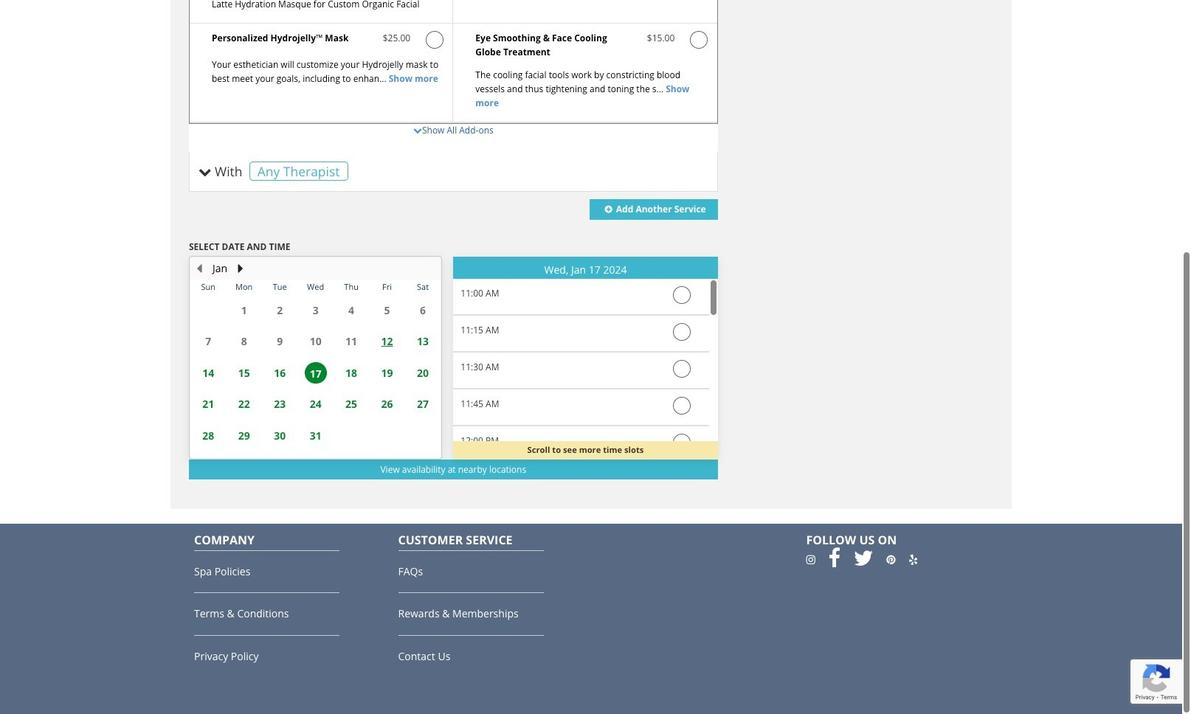 Task type: locate. For each thing, give the bounding box(es) containing it.
0 vertical spatial chec image
[[426, 31, 444, 48]]

select day8 cell
[[334, 452, 369, 458]]

2 vertical spatial chec image
[[673, 360, 691, 378]]

group
[[453, 279, 709, 715]]

select day3 cell
[[405, 420, 441, 452]]

select day5 cell
[[226, 452, 262, 458]]

chec image
[[426, 31, 444, 48], [673, 323, 691, 341], [673, 360, 691, 378]]

select day4 cell
[[190, 452, 226, 458]]

select day10 cell
[[405, 452, 441, 458]]

heading
[[453, 264, 718, 276]]

select day6 cell
[[262, 452, 298, 458]]

select day9 cell
[[369, 452, 405, 458]]

0 vertical spatial chec image
[[690, 31, 708, 48]]

1 vertical spatial chec image
[[673, 323, 691, 341]]

chec image
[[690, 31, 708, 48], [673, 286, 691, 304], [673, 397, 691, 415]]



Task type: describe. For each thing, give the bounding box(es) containing it.
select day31 cell
[[190, 295, 226, 326]]

2 vertical spatial chec image
[[673, 397, 691, 415]]

select day1 cell
[[334, 420, 369, 452]]

select day7 cell
[[298, 452, 334, 458]]

1 vertical spatial chec image
[[673, 286, 691, 304]]

select day2 cell
[[369, 420, 405, 452]]

chevron down image
[[413, 126, 422, 135]]



